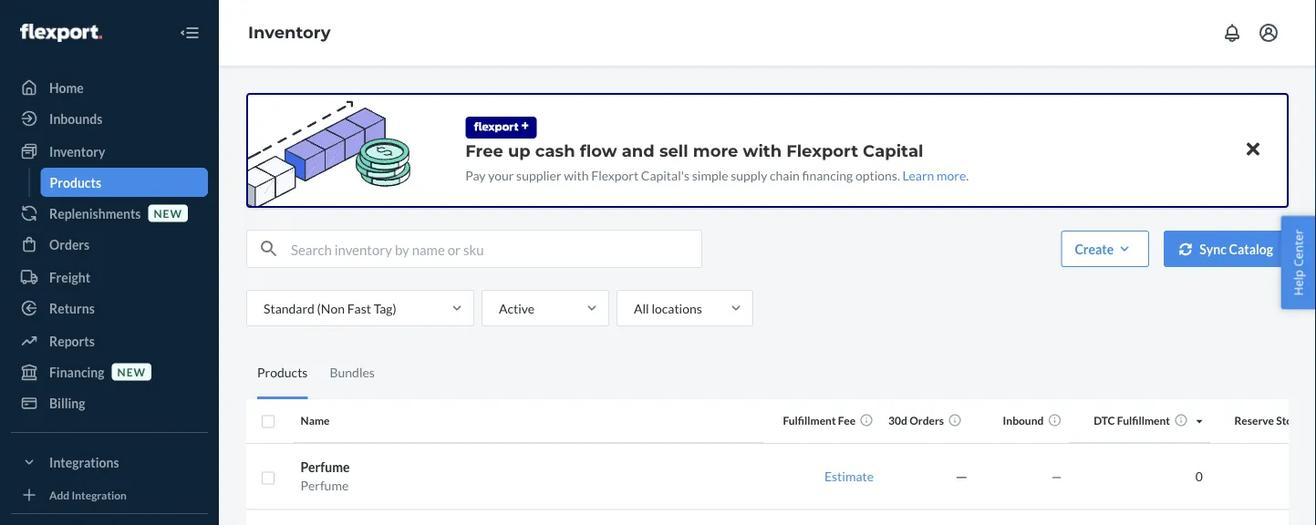 Task type: describe. For each thing, give the bounding box(es) containing it.
sell
[[659, 140, 688, 161]]

chain
[[770, 167, 800, 183]]

locations
[[652, 301, 702, 316]]

all
[[634, 301, 649, 316]]

freight link
[[11, 263, 208, 292]]

active
[[499, 301, 535, 316]]

fee
[[838, 414, 856, 428]]

0 horizontal spatial orders
[[49, 237, 90, 252]]

and
[[622, 140, 655, 161]]

1 vertical spatial flexport
[[591, 167, 639, 183]]

1 vertical spatial inventory link
[[11, 137, 208, 166]]

reserve
[[1235, 414, 1274, 428]]

1 vertical spatial more
[[937, 167, 966, 183]]

1 horizontal spatial flexport
[[787, 140, 858, 161]]

integration
[[72, 488, 127, 502]]

up
[[508, 140, 531, 161]]

add
[[49, 488, 70, 502]]

free
[[466, 140, 504, 161]]

0 vertical spatial inventory
[[248, 22, 331, 43]]

billing link
[[11, 389, 208, 418]]

(non
[[317, 301, 345, 316]]

0 vertical spatial products
[[50, 175, 101, 190]]

new for financing
[[117, 365, 146, 379]]

sync alt image
[[1180, 243, 1193, 256]]

fulfillment fee
[[783, 414, 856, 428]]

catalog
[[1229, 241, 1274, 257]]

flow
[[580, 140, 617, 161]]

add integration link
[[11, 484, 208, 506]]

dtc
[[1094, 414, 1115, 428]]

reports link
[[11, 327, 208, 356]]

simple
[[692, 167, 729, 183]]

name
[[301, 414, 330, 428]]

replenishments
[[49, 206, 141, 221]]

square image
[[261, 415, 276, 429]]

capital
[[863, 140, 924, 161]]

inbounds link
[[11, 104, 208, 133]]

returns link
[[11, 294, 208, 323]]

—
[[1052, 469, 1062, 484]]

tag)
[[374, 301, 397, 316]]

returns
[[49, 301, 95, 316]]

close image
[[1247, 138, 1260, 160]]

sync
[[1200, 241, 1227, 257]]

products link
[[41, 168, 208, 197]]

fast
[[347, 301, 371, 316]]

add integration
[[49, 488, 127, 502]]

all locations
[[634, 301, 702, 316]]

0
[[1196, 469, 1203, 484]]

storage
[[1277, 414, 1314, 428]]

1 horizontal spatial inventory link
[[248, 22, 331, 43]]

1 horizontal spatial with
[[743, 140, 782, 161]]

30d orders
[[889, 414, 944, 428]]

create button
[[1061, 231, 1150, 267]]

help
[[1290, 270, 1307, 296]]

standard (non fast tag)
[[264, 301, 397, 316]]



Task type: vqa. For each thing, say whether or not it's contained in the screenshot.
questions? on the bottom of the page
no



Task type: locate. For each thing, give the bounding box(es) containing it.
1 vertical spatial inventory
[[49, 144, 105, 159]]

options.
[[856, 167, 900, 183]]

perfume perfume
[[301, 460, 350, 494]]

your
[[488, 167, 514, 183]]

1 horizontal spatial more
[[937, 167, 966, 183]]

1 fulfillment from the left
[[783, 414, 836, 428]]

fulfillment right the dtc
[[1117, 414, 1170, 428]]

integrations
[[49, 455, 119, 470]]

inbound
[[1003, 414, 1044, 428]]

inventory link
[[248, 22, 331, 43], [11, 137, 208, 166]]

1 vertical spatial new
[[117, 365, 146, 379]]

estimate link
[[825, 469, 874, 484]]

home link
[[11, 73, 208, 102]]

1 perfume from the top
[[301, 460, 350, 475]]

capital's
[[641, 167, 690, 183]]

0 horizontal spatial inventory
[[49, 144, 105, 159]]

supply
[[731, 167, 768, 183]]

2 fulfillment from the left
[[1117, 414, 1170, 428]]

0 horizontal spatial fulfillment
[[783, 414, 836, 428]]

0 vertical spatial perfume
[[301, 460, 350, 475]]

1 horizontal spatial fulfillment
[[1117, 414, 1170, 428]]

1 vertical spatial products
[[257, 365, 308, 380]]

0 horizontal spatial inventory link
[[11, 137, 208, 166]]

Search inventory by name or sku text field
[[291, 231, 702, 267]]

cash
[[535, 140, 575, 161]]

perfume down name
[[301, 460, 350, 475]]

inbounds
[[49, 111, 102, 126]]

open account menu image
[[1258, 22, 1280, 44]]

center
[[1290, 230, 1307, 267]]

2 perfume from the top
[[301, 478, 349, 494]]

reserve storage
[[1235, 414, 1314, 428]]

1 vertical spatial orders
[[910, 414, 944, 428]]

with up supply
[[743, 140, 782, 161]]

sync catalog
[[1200, 241, 1274, 257]]

―
[[955, 469, 968, 484]]

fulfillment left fee
[[783, 414, 836, 428]]

orders up freight
[[49, 237, 90, 252]]

1 vertical spatial with
[[564, 167, 589, 183]]

inventory
[[248, 22, 331, 43], [49, 144, 105, 159]]

0 vertical spatial more
[[693, 140, 738, 161]]

perfume inside "perfume perfume"
[[301, 478, 349, 494]]

square image
[[261, 471, 276, 486]]

financing
[[49, 364, 105, 380]]

0 horizontal spatial more
[[693, 140, 738, 161]]

perfume
[[301, 460, 350, 475], [301, 478, 349, 494]]

with down cash at top
[[564, 167, 589, 183]]

orders right 30d
[[910, 414, 944, 428]]

new for replenishments
[[154, 207, 182, 220]]

help center
[[1290, 230, 1307, 296]]

flexport up financing in the top right of the page
[[787, 140, 858, 161]]

integrations button
[[11, 448, 208, 477]]

.
[[966, 167, 969, 183]]

dtc fulfillment
[[1094, 414, 1170, 428]]

0 horizontal spatial with
[[564, 167, 589, 183]]

products up square icon
[[257, 365, 308, 380]]

products
[[50, 175, 101, 190], [257, 365, 308, 380]]

close navigation image
[[179, 22, 201, 44]]

standard
[[264, 301, 315, 316]]

more up simple
[[693, 140, 738, 161]]

1 horizontal spatial orders
[[910, 414, 944, 428]]

flexport
[[787, 140, 858, 161], [591, 167, 639, 183]]

supplier
[[516, 167, 562, 183]]

learn more link
[[903, 167, 966, 183]]

bundles
[[330, 365, 375, 380]]

new down products link
[[154, 207, 182, 220]]

home
[[49, 80, 84, 95]]

1 horizontal spatial new
[[154, 207, 182, 220]]

billing
[[49, 395, 85, 411]]

0 horizontal spatial new
[[117, 365, 146, 379]]

30d
[[889, 414, 908, 428]]

fulfillment
[[783, 414, 836, 428], [1117, 414, 1170, 428]]

orders
[[49, 237, 90, 252], [910, 414, 944, 428]]

more
[[693, 140, 738, 161], [937, 167, 966, 183]]

help center button
[[1281, 216, 1316, 310]]

more right learn
[[937, 167, 966, 183]]

1 vertical spatial perfume
[[301, 478, 349, 494]]

0 vertical spatial flexport
[[787, 140, 858, 161]]

0 vertical spatial inventory link
[[248, 22, 331, 43]]

0 vertical spatial orders
[[49, 237, 90, 252]]

0 horizontal spatial flexport
[[591, 167, 639, 183]]

free up cash flow and sell more with flexport capital pay your supplier with flexport capital's simple supply chain financing options. learn more .
[[466, 140, 969, 183]]

1 horizontal spatial products
[[257, 365, 308, 380]]

learn
[[903, 167, 935, 183]]

sync catalog button
[[1164, 231, 1289, 267]]

flexport down the flow
[[591, 167, 639, 183]]

0 vertical spatial new
[[154, 207, 182, 220]]

estimate
[[825, 469, 874, 484]]

create
[[1075, 241, 1114, 257]]

with
[[743, 140, 782, 161], [564, 167, 589, 183]]

financing
[[802, 167, 853, 183]]

perfume right square image
[[301, 478, 349, 494]]

0 vertical spatial with
[[743, 140, 782, 161]]

flexport logo image
[[20, 24, 102, 42]]

products up replenishments
[[50, 175, 101, 190]]

0 horizontal spatial products
[[50, 175, 101, 190]]

new
[[154, 207, 182, 220], [117, 365, 146, 379]]

open notifications image
[[1222, 22, 1243, 44]]

1 horizontal spatial inventory
[[248, 22, 331, 43]]

pay
[[466, 167, 486, 183]]

new down reports link
[[117, 365, 146, 379]]

reports
[[49, 333, 95, 349]]

orders link
[[11, 230, 208, 259]]

freight
[[49, 270, 90, 285]]



